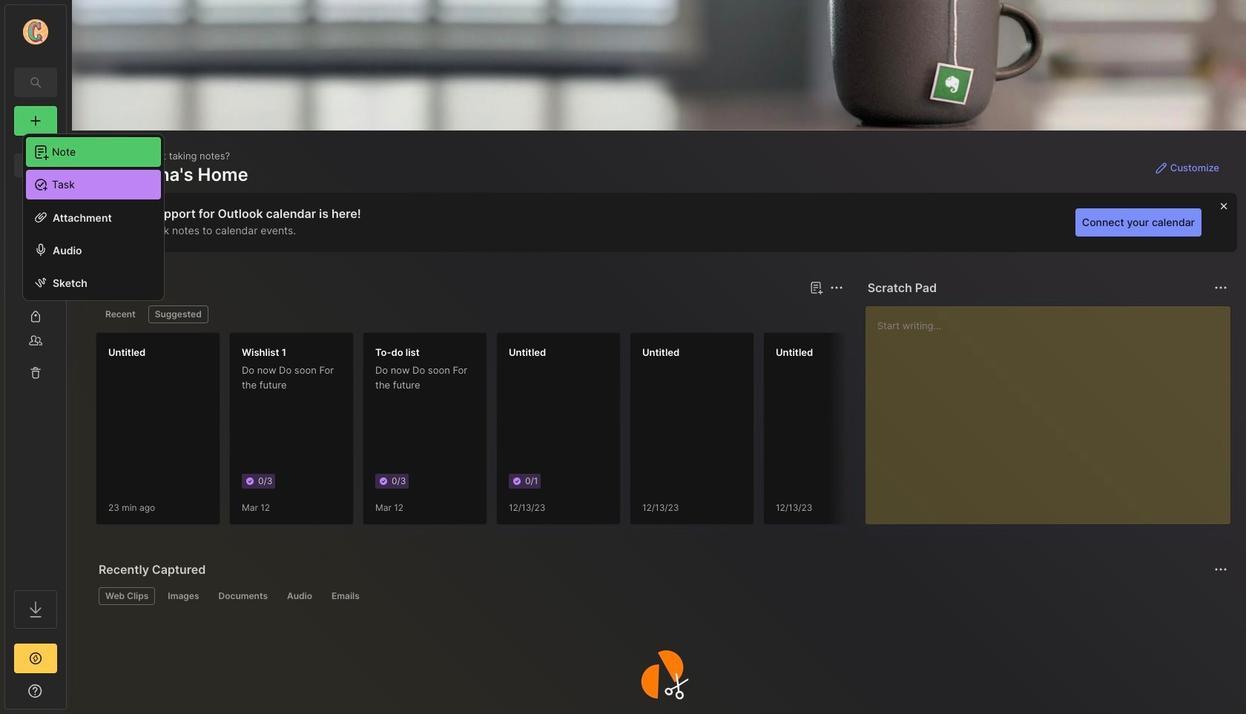 Task type: locate. For each thing, give the bounding box(es) containing it.
upgrade image
[[27, 650, 45, 668]]

edit search image
[[27, 73, 45, 91]]

tab
[[99, 306, 142, 324], [148, 306, 208, 324], [99, 588, 155, 606], [161, 588, 206, 606], [212, 588, 275, 606], [280, 588, 319, 606], [325, 588, 366, 606]]

1 tab list from the top
[[99, 306, 841, 324]]

more actions image
[[828, 279, 846, 297], [1213, 279, 1230, 297], [1213, 561, 1230, 579]]

2 tab list from the top
[[99, 588, 1226, 606]]

account image
[[23, 19, 48, 45]]

1 vertical spatial tab list
[[99, 588, 1226, 606]]

tab list
[[99, 306, 841, 324], [99, 588, 1226, 606]]

0 vertical spatial tab list
[[99, 306, 841, 324]]

row group
[[96, 332, 1164, 534]]

Start writing… text field
[[878, 306, 1230, 513]]

tree
[[5, 145, 66, 577]]

More actions field
[[826, 278, 847, 298], [1211, 278, 1232, 298], [1211, 560, 1232, 580]]

WHAT'S NEW field
[[5, 680, 66, 704]]



Task type: vqa. For each thing, say whether or not it's contained in the screenshot.
First Notebook Button
no



Task type: describe. For each thing, give the bounding box(es) containing it.
main element
[[0, 0, 71, 715]]

click to expand image
[[65, 687, 76, 705]]

tree inside 'main' element
[[5, 145, 66, 577]]

note creation menu element
[[26, 134, 161, 200]]

Account field
[[5, 17, 66, 47]]

home image
[[28, 158, 43, 173]]



